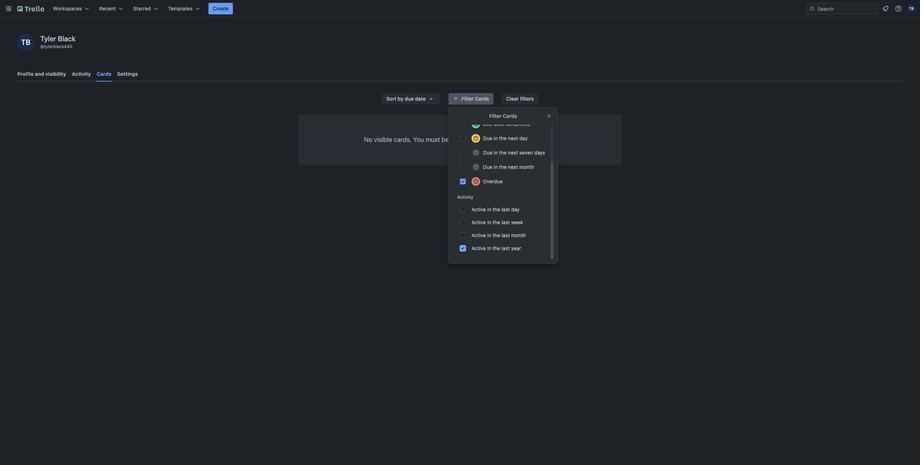 Task type: describe. For each thing, give the bounding box(es) containing it.
active for active in the last month
[[472, 232, 486, 238]]

filter inside button
[[462, 96, 474, 102]]

close popover image
[[547, 113, 552, 119]]

clear filters button
[[502, 93, 538, 105]]

sort by due date button
[[382, 93, 440, 105]]

settings link
[[117, 68, 138, 81]]

profile and visibility
[[17, 71, 66, 77]]

settings
[[117, 71, 138, 77]]

0 horizontal spatial activity
[[72, 71, 91, 77]]

due date completed
[[483, 121, 530, 127]]

due for due in the next month
[[483, 164, 493, 170]]

sort
[[387, 96, 397, 102]]

2 to from the left
[[513, 136, 518, 144]]

year
[[512, 245, 522, 251]]

filters
[[520, 96, 534, 102]]

day for due in the next day
[[520, 135, 528, 141]]

cards link
[[97, 68, 111, 82]]

last for week
[[502, 219, 510, 226]]

day for active in the last day
[[512, 206, 520, 213]]

added
[[451, 136, 469, 144]]

recent
[[99, 5, 116, 12]]

last for year
[[502, 245, 510, 251]]

for
[[498, 136, 506, 144]]

primary element
[[0, 0, 921, 17]]

workspaces
[[53, 5, 82, 12]]

seven
[[520, 150, 533, 156]]

active for active in the last day
[[472, 206, 486, 213]]

cards.
[[394, 136, 412, 144]]

2 horizontal spatial cards
[[503, 113, 517, 119]]

filter cards inside button
[[462, 96, 489, 102]]

the for due in the next seven days
[[499, 150, 507, 156]]

appear
[[520, 136, 540, 144]]

card
[[483, 136, 496, 144]]

completed
[[506, 121, 530, 127]]

you
[[413, 136, 424, 144]]

0 notifications image
[[882, 4, 890, 13]]

templates button
[[164, 3, 204, 14]]

in for due in the next day
[[494, 135, 498, 141]]

in for active in the last day
[[488, 206, 492, 213]]

create button
[[209, 3, 233, 14]]

active in the last month
[[472, 232, 526, 238]]

must
[[426, 136, 440, 144]]

starred
[[133, 5, 151, 12]]

due in the next seven days
[[483, 150, 546, 156]]

in for active in the last month
[[488, 232, 492, 238]]

profile
[[17, 71, 34, 77]]

workspaces button
[[49, 3, 94, 14]]

tylerblack440
[[44, 44, 72, 49]]

starred button
[[129, 3, 162, 14]]

1 vertical spatial activity
[[457, 195, 474, 200]]

due
[[405, 96, 414, 102]]

by
[[398, 96, 404, 102]]

next for seven
[[508, 150, 518, 156]]

1 horizontal spatial date
[[494, 121, 504, 127]]



Task type: vqa. For each thing, say whether or not it's contained in the screenshot.
second Active
yes



Task type: locate. For each thing, give the bounding box(es) containing it.
1 horizontal spatial activity
[[457, 195, 474, 200]]

active in the last year
[[472, 245, 522, 251]]

filter cards
[[462, 96, 489, 102], [490, 113, 517, 119]]

0 vertical spatial month
[[520, 164, 534, 170]]

clear
[[507, 96, 519, 102]]

due for due in the next seven days
[[483, 150, 493, 156]]

date inside popup button
[[415, 96, 426, 102]]

0 vertical spatial next
[[508, 135, 518, 141]]

1 horizontal spatial cards
[[475, 96, 489, 102]]

cards up due date completed on the top of page
[[503, 113, 517, 119]]

in down 'active in the last month'
[[488, 245, 492, 251]]

4 last from the top
[[502, 245, 510, 251]]

tyler black (tylerblack440) image
[[908, 4, 916, 13]]

next right for in the right of the page
[[508, 135, 518, 141]]

the down active in the last day
[[493, 219, 501, 226]]

3 last from the top
[[502, 232, 510, 238]]

@
[[40, 44, 44, 49]]

filter cards button
[[449, 93, 494, 105]]

the for active in the last day
[[493, 206, 501, 213]]

due in the next month
[[483, 164, 534, 170]]

date up "due in the next day"
[[494, 121, 504, 127]]

0 vertical spatial date
[[415, 96, 426, 102]]

active for active in the last year
[[472, 245, 486, 251]]

0 vertical spatial cards
[[97, 71, 111, 77]]

active in the last day
[[472, 206, 520, 213]]

1 to from the left
[[471, 136, 477, 144]]

to
[[471, 136, 477, 144], [513, 136, 518, 144]]

cards
[[97, 71, 111, 77], [475, 96, 489, 102], [503, 113, 517, 119]]

4 due from the top
[[483, 164, 493, 170]]

tyler
[[40, 35, 56, 43]]

1 due from the top
[[483, 121, 493, 127]]

back to home image
[[17, 3, 44, 14]]

sort by due date
[[387, 96, 426, 102]]

2 vertical spatial cards
[[503, 113, 517, 119]]

the down 'active in the last month'
[[493, 245, 501, 251]]

black
[[58, 35, 76, 43]]

1 vertical spatial next
[[508, 150, 518, 156]]

0 horizontal spatial to
[[471, 136, 477, 144]]

due down card
[[483, 150, 493, 156]]

month
[[520, 164, 534, 170], [512, 232, 526, 238]]

month for due in the next month
[[520, 164, 534, 170]]

due right a
[[483, 135, 493, 141]]

month down week
[[512, 232, 526, 238]]

1 horizontal spatial to
[[513, 136, 518, 144]]

active up active in the last year
[[472, 232, 486, 238]]

3 next from the top
[[508, 164, 518, 170]]

in up active in the last year
[[488, 232, 492, 238]]

recent button
[[95, 3, 127, 14]]

1 vertical spatial date
[[494, 121, 504, 127]]

tyler black @ tylerblack440
[[40, 35, 76, 49]]

2 next from the top
[[508, 150, 518, 156]]

templates
[[168, 5, 193, 12]]

1 horizontal spatial filter
[[490, 113, 502, 119]]

2 due from the top
[[483, 135, 493, 141]]

cards left "clear"
[[475, 96, 489, 102]]

in up overdue
[[494, 164, 498, 170]]

0 vertical spatial activity
[[72, 71, 91, 77]]

it
[[507, 136, 511, 144]]

week
[[512, 219, 524, 226]]

0 horizontal spatial filter
[[462, 96, 474, 102]]

overdue
[[483, 178, 503, 185]]

in for due in the next seven days
[[494, 150, 498, 156]]

next for month
[[508, 164, 518, 170]]

and
[[35, 71, 44, 77]]

in down active in the last day
[[488, 219, 492, 226]]

activity link
[[72, 68, 91, 81]]

1 horizontal spatial filter cards
[[490, 113, 517, 119]]

in up "active in the last week"
[[488, 206, 492, 213]]

active down 'active in the last month'
[[472, 245, 486, 251]]

in
[[494, 135, 498, 141], [494, 150, 498, 156], [494, 164, 498, 170], [488, 206, 492, 213], [488, 219, 492, 226], [488, 232, 492, 238], [488, 245, 492, 251]]

the
[[499, 135, 507, 141], [499, 150, 507, 156], [499, 164, 507, 170], [493, 206, 501, 213], [493, 219, 501, 226], [493, 232, 501, 238], [493, 245, 501, 251]]

0 horizontal spatial date
[[415, 96, 426, 102]]

last down "active in the last week"
[[502, 232, 510, 238]]

in for active in the last week
[[488, 219, 492, 226]]

3 due from the top
[[483, 150, 493, 156]]

last
[[502, 206, 510, 213], [502, 219, 510, 226], [502, 232, 510, 238], [502, 245, 510, 251]]

4 active from the top
[[472, 245, 486, 251]]

the for active in the last month
[[493, 232, 501, 238]]

active for active in the last week
[[472, 219, 486, 226]]

month down seven
[[520, 164, 534, 170]]

month for active in the last month
[[512, 232, 526, 238]]

the for due in the next day
[[499, 135, 507, 141]]

cards right activity link
[[97, 71, 111, 77]]

1 vertical spatial cards
[[475, 96, 489, 102]]

create
[[213, 5, 229, 12]]

Search field
[[816, 3, 879, 14]]

no visible cards. you must be added to a card for it to appear here.
[[364, 136, 556, 144]]

active down active in the last day
[[472, 219, 486, 226]]

search image
[[810, 6, 816, 12]]

0 vertical spatial filter cards
[[462, 96, 489, 102]]

visibility
[[45, 71, 66, 77]]

active up "active in the last week"
[[472, 206, 486, 213]]

next
[[508, 135, 518, 141], [508, 150, 518, 156], [508, 164, 518, 170]]

next down due in the next seven days
[[508, 164, 518, 170]]

due up card
[[483, 121, 493, 127]]

the up "active in the last week"
[[493, 206, 501, 213]]

1 vertical spatial month
[[512, 232, 526, 238]]

0 vertical spatial day
[[520, 135, 528, 141]]

1 vertical spatial filter cards
[[490, 113, 517, 119]]

activity
[[72, 71, 91, 77], [457, 195, 474, 200]]

in left the it
[[494, 135, 498, 141]]

to right the it
[[513, 136, 518, 144]]

1 last from the top
[[502, 206, 510, 213]]

the up active in the last year
[[493, 232, 501, 238]]

in for active in the last year
[[488, 245, 492, 251]]

day up seven
[[520, 135, 528, 141]]

a
[[478, 136, 482, 144]]

0 horizontal spatial cards
[[97, 71, 111, 77]]

last up "active in the last week"
[[502, 206, 510, 213]]

the for active in the last year
[[493, 245, 501, 251]]

1 active from the top
[[472, 206, 486, 213]]

1 next from the top
[[508, 135, 518, 141]]

tyler black (tylerblack440) image
[[17, 34, 35, 51]]

no
[[364, 136, 373, 144]]

due
[[483, 121, 493, 127], [483, 135, 493, 141], [483, 150, 493, 156], [483, 164, 493, 170]]

due for due date completed
[[483, 121, 493, 127]]

due in the next day
[[483, 135, 528, 141]]

activity left the cards link
[[72, 71, 91, 77]]

0 horizontal spatial filter cards
[[462, 96, 489, 102]]

to left a
[[471, 136, 477, 144]]

be
[[442, 136, 449, 144]]

date
[[415, 96, 426, 102], [494, 121, 504, 127]]

last for month
[[502, 232, 510, 238]]

next left seven
[[508, 150, 518, 156]]

due for due in the next day
[[483, 135, 493, 141]]

1 vertical spatial filter
[[490, 113, 502, 119]]

2 active from the top
[[472, 219, 486, 226]]

last left year
[[502, 245, 510, 251]]

cards inside "filter cards" button
[[475, 96, 489, 102]]

the down for in the right of the page
[[499, 150, 507, 156]]

in for due in the next month
[[494, 164, 498, 170]]

here.
[[542, 136, 556, 144]]

open information menu image
[[896, 5, 903, 12]]

clear filters
[[507, 96, 534, 102]]

due up overdue
[[483, 164, 493, 170]]

profile and visibility link
[[17, 68, 66, 81]]

the up overdue
[[499, 164, 507, 170]]

3 active from the top
[[472, 232, 486, 238]]

0 vertical spatial filter
[[462, 96, 474, 102]]

active
[[472, 206, 486, 213], [472, 219, 486, 226], [472, 232, 486, 238], [472, 245, 486, 251]]

next for day
[[508, 135, 518, 141]]

the left the it
[[499, 135, 507, 141]]

1 vertical spatial day
[[512, 206, 520, 213]]

activity up active in the last day
[[457, 195, 474, 200]]

2 last from the top
[[502, 219, 510, 226]]

last for day
[[502, 206, 510, 213]]

visible
[[374, 136, 392, 144]]

the for active in the last week
[[493, 219, 501, 226]]

last left week
[[502, 219, 510, 226]]

2 vertical spatial next
[[508, 164, 518, 170]]

filter
[[462, 96, 474, 102], [490, 113, 502, 119]]

days
[[535, 150, 546, 156]]

day
[[520, 135, 528, 141], [512, 206, 520, 213]]

in down for in the right of the page
[[494, 150, 498, 156]]

date right "due"
[[415, 96, 426, 102]]

active in the last week
[[472, 219, 524, 226]]

the for due in the next month
[[499, 164, 507, 170]]

day up week
[[512, 206, 520, 213]]



